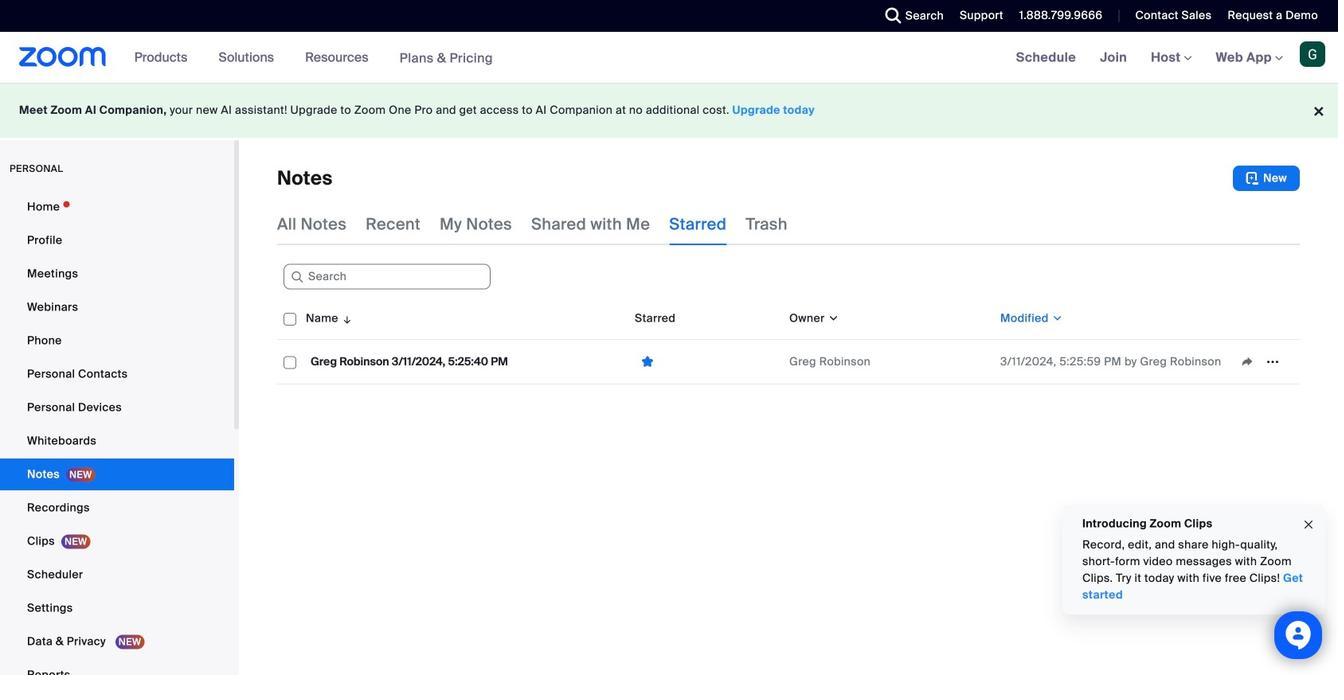 Task type: describe. For each thing, give the bounding box(es) containing it.
tabs of all notes page tab list
[[277, 204, 788, 245]]

profile picture image
[[1300, 41, 1326, 67]]

meetings navigation
[[1004, 32, 1338, 84]]

zoom logo image
[[19, 47, 106, 67]]

arrow down image
[[338, 309, 353, 328]]



Task type: locate. For each thing, give the bounding box(es) containing it.
personal menu menu
[[0, 191, 234, 676]]

close image
[[1302, 516, 1315, 534]]

product information navigation
[[122, 32, 505, 84]]

down image
[[825, 311, 840, 327]]

application
[[277, 298, 1300, 385]]

greg robinson 3/11/2024, 5:25:40 pm starred image
[[635, 354, 660, 370]]

banner
[[0, 32, 1338, 84]]

Search text field
[[284, 264, 491, 290]]

footer
[[0, 83, 1338, 138]]



Task type: vqa. For each thing, say whether or not it's contained in the screenshot.
THE HOST within the meetings "navigation"
no



